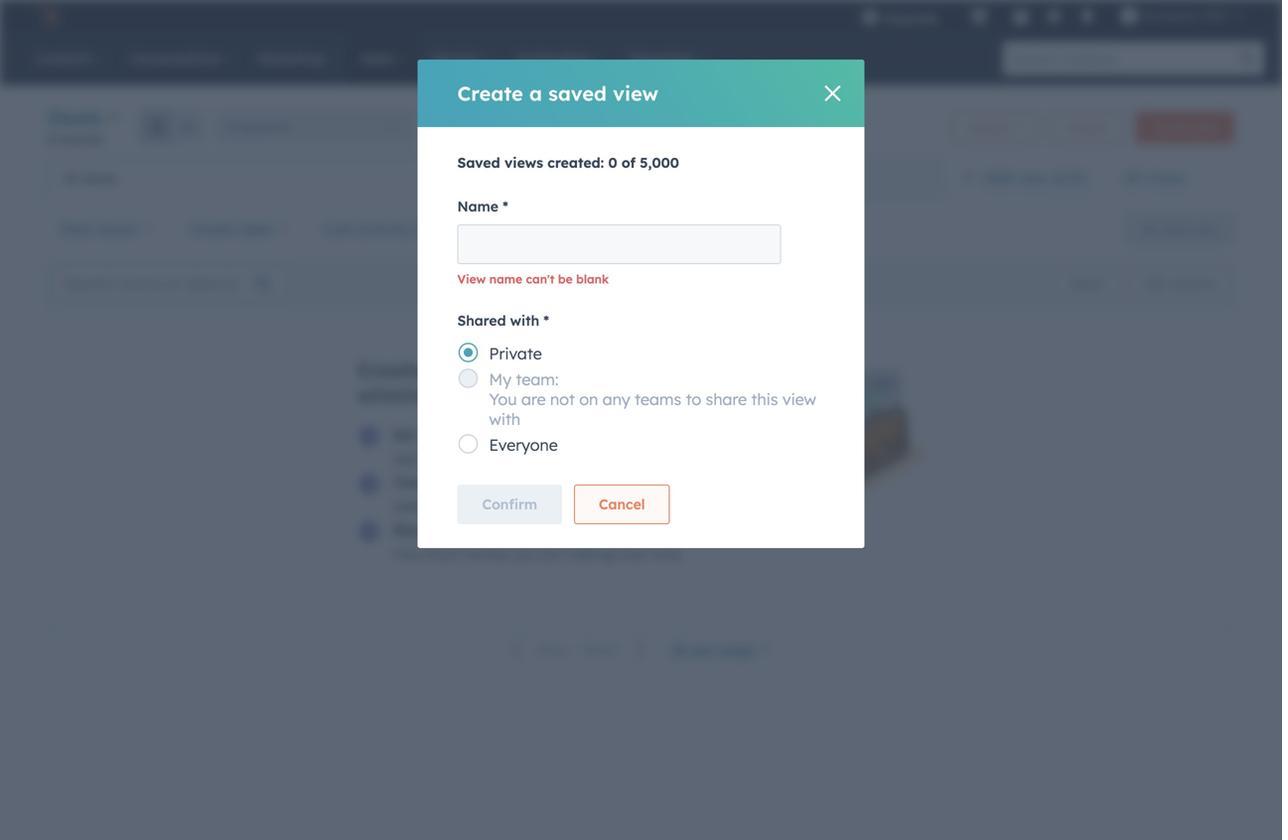 Task type: locate. For each thing, give the bounding box(es) containing it.
visualize
[[495, 474, 550, 491]]

your up teams
[[665, 358, 711, 382]]

0 horizontal spatial of
[[622, 154, 636, 171]]

create date button
[[178, 210, 300, 249]]

view right saved
[[613, 81, 659, 106]]

create up the saved
[[457, 81, 523, 106]]

view
[[613, 81, 659, 106], [1016, 169, 1048, 186], [1193, 222, 1218, 237], [783, 389, 816, 409]]

prev button
[[501, 638, 577, 664]]

0 horizontal spatial to
[[477, 474, 491, 491]]

not
[[550, 389, 575, 409]]

create up all views
[[1153, 120, 1190, 135]]

be
[[558, 272, 573, 287]]

deals up milestones
[[478, 426, 515, 444]]

deal up you
[[449, 358, 492, 382]]

1 vertical spatial to
[[686, 389, 702, 409]]

help image
[[1012, 9, 1030, 27]]

1 vertical spatial a
[[430, 358, 443, 382]]

deal
[[61, 221, 92, 238]]

0 horizontal spatial date
[[241, 221, 273, 238]]

0 vertical spatial sales
[[442, 382, 492, 407]]

deals inside button
[[83, 169, 118, 187]]

deals up close date popup button
[[534, 169, 568, 187]]

deals for track deals
[[436, 474, 473, 491]]

views inside create a saved view dialog
[[505, 154, 543, 171]]

add view (2/5)
[[984, 169, 1087, 186]]

on right 'not'
[[580, 389, 598, 409]]

deal inside create a deal to start building your winning sales process
[[449, 358, 492, 382]]

date right activity
[[415, 221, 447, 238]]

search button
[[1231, 42, 1265, 75]]

the right for on the bottom right of the page
[[680, 426, 701, 444]]

prev
[[538, 642, 570, 659]]

your up track
[[657, 474, 686, 491]]

view inside button
[[1193, 222, 1218, 237]]

advanced
[[644, 221, 713, 238]]

to inside my team: you are not on any teams to share this view with
[[686, 389, 702, 409]]

export
[[1070, 276, 1107, 291]]

all pipelines button
[[216, 111, 414, 143]]

5,000
[[640, 154, 679, 171]]

are left 'not'
[[522, 389, 546, 409]]

of left 5,000
[[622, 154, 636, 171]]

1 horizontal spatial 0
[[608, 154, 618, 171]]

the inside with stages for the real-life milestones in your process.
[[680, 426, 701, 444]]

deal up all views link
[[1194, 120, 1218, 135]]

1 horizontal spatial sales
[[442, 382, 492, 407]]

1 vertical spatial on
[[445, 522, 462, 539]]

0 horizontal spatial 0
[[48, 132, 55, 147]]

lost.
[[617, 498, 644, 515]]

stages
[[610, 426, 654, 444]]

my down "private"
[[489, 370, 512, 389]]

can
[[588, 522, 612, 539]]

views inside all views link
[[1147, 169, 1185, 186]]

of inside the to visualize the progress of your sales and make sure nothing gets lost.
[[639, 474, 653, 491]]

None text field
[[457, 225, 781, 264]]

team:
[[516, 370, 559, 389]]

with left "*"
[[510, 312, 540, 329]]

on
[[580, 389, 598, 409], [445, 522, 462, 539]]

private
[[489, 344, 542, 364]]

1 horizontal spatial on
[[580, 389, 598, 409]]

filters
[[717, 221, 757, 238]]

create inside create a deal to start building your winning sales process
[[358, 358, 424, 382]]

all inside button
[[64, 169, 79, 187]]

to left share
[[686, 389, 702, 409]]

all for all views
[[1125, 169, 1142, 186]]

date down all deals button
[[241, 221, 273, 238]]

are down so
[[540, 545, 562, 563]]

of right track
[[689, 522, 702, 539]]

0 horizontal spatial deal
[[449, 358, 492, 382]]

0 horizontal spatial views
[[505, 154, 543, 171]]

a
[[529, 81, 542, 106], [430, 358, 443, 382]]

you right money on the bottom left
[[512, 545, 537, 563]]

the up nothing
[[554, 474, 575, 491]]

company 902 button
[[1109, 0, 1257, 32]]

hubspot link
[[24, 4, 75, 28]]

per
[[692, 642, 715, 659]]

all inside popup button
[[225, 119, 238, 134]]

1 horizontal spatial date
[[415, 221, 447, 238]]

to up you
[[498, 358, 518, 382]]

deals down records
[[83, 169, 118, 187]]

close image
[[825, 85, 841, 101]]

0 vertical spatial to
[[498, 358, 518, 382]]

my right the saved
[[510, 169, 530, 187]]

1 vertical spatial the
[[554, 474, 575, 491]]

my for my deals
[[510, 169, 530, 187]]

0 left records
[[48, 132, 55, 147]]

date right close at the left top of page
[[540, 221, 571, 238]]

you right so
[[560, 522, 585, 539]]

1 horizontal spatial views
[[1147, 169, 1185, 186]]

your up money on the bottom left
[[467, 522, 499, 539]]

0 inside create a saved view dialog
[[608, 154, 618, 171]]

menu
[[847, 0, 1259, 32]]

group
[[141, 111, 204, 143]]

0 horizontal spatial all
[[64, 169, 79, 187]]

on inside my team: you are not on any teams to share this view with
[[580, 389, 598, 409]]

all down 0 records on the top left of the page
[[64, 169, 79, 187]]

1 vertical spatial you
[[512, 545, 537, 563]]

the
[[680, 426, 701, 444], [554, 474, 575, 491]]

deals up and
[[436, 474, 473, 491]]

advanced filters (0)
[[644, 221, 781, 238]]

1 horizontal spatial a
[[529, 81, 542, 106]]

create inside dialog
[[457, 81, 523, 106]]

my for my team: you are not on any teams to share this view with
[[489, 370, 512, 389]]

to inside the to visualize the progress of your sales and make sure nothing gets lost.
[[477, 474, 491, 491]]

0 vertical spatial you
[[560, 522, 585, 539]]

are
[[522, 389, 546, 409], [540, 545, 562, 563]]

0 vertical spatial on
[[580, 389, 598, 409]]

shared with *
[[457, 312, 549, 329]]

with up the process.
[[579, 426, 607, 444]]

saved
[[548, 81, 607, 106]]

view right "this"
[[783, 389, 816, 409]]

of inside so you can keep track of how much money you are making over time.
[[689, 522, 702, 539]]

of for 0
[[622, 154, 636, 171]]

date inside popup button
[[241, 221, 273, 238]]

create
[[457, 81, 523, 106], [1153, 120, 1190, 135], [191, 221, 237, 238], [358, 358, 424, 382]]

of up lost.
[[639, 474, 653, 491]]

views right the saved
[[505, 154, 543, 171]]

set
[[393, 426, 416, 444]]

1 vertical spatial sales
[[393, 498, 426, 515]]

pagination navigation
[[501, 638, 659, 664]]

a inside create a saved view dialog
[[529, 81, 542, 106]]

0 horizontal spatial on
[[445, 522, 462, 539]]

1 horizontal spatial to
[[498, 358, 518, 382]]

close
[[498, 221, 535, 238]]

of inside create a saved view dialog
[[622, 154, 636, 171]]

2 vertical spatial sales
[[503, 522, 538, 539]]

view
[[457, 272, 486, 287]]

2 vertical spatial of
[[689, 522, 702, 539]]

0 vertical spatial are
[[522, 389, 546, 409]]

sales
[[442, 382, 492, 407], [393, 498, 426, 515], [503, 522, 538, 539]]

my inside button
[[510, 169, 530, 187]]

create date
[[191, 221, 273, 238]]

2 horizontal spatial all
[[1125, 169, 1142, 186]]

records
[[59, 132, 104, 147]]

the inside the to visualize the progress of your sales and make sure nothing gets lost.
[[554, 474, 575, 491]]

of
[[622, 154, 636, 171], [639, 474, 653, 491], [689, 522, 702, 539]]

blank
[[576, 272, 609, 287]]

my inside my team: you are not on any teams to share this view with
[[489, 370, 512, 389]]

0 horizontal spatial the
[[554, 474, 575, 491]]

0 vertical spatial a
[[529, 81, 542, 106]]

3 date from the left
[[540, 221, 571, 238]]

a for deal
[[430, 358, 443, 382]]

notifications image
[[1079, 9, 1097, 27]]

2 horizontal spatial to
[[686, 389, 702, 409]]

0 vertical spatial the
[[680, 426, 701, 444]]

2 horizontal spatial of
[[689, 522, 702, 539]]

0 vertical spatial of
[[622, 154, 636, 171]]

1 vertical spatial of
[[639, 474, 653, 491]]

all
[[225, 119, 238, 134], [1125, 169, 1142, 186], [64, 169, 79, 187]]

with inside with stages for the real-life milestones in your process.
[[579, 426, 607, 444]]

0 horizontal spatial sales
[[393, 498, 426, 515]]

2 date from the left
[[415, 221, 447, 238]]

import button
[[1050, 112, 1124, 144]]

0 horizontal spatial a
[[430, 358, 443, 382]]

with
[[510, 312, 540, 329], [489, 409, 521, 429], [579, 426, 607, 444]]

all right (2/5)
[[1125, 169, 1142, 186]]

*
[[544, 312, 549, 329]]

0 vertical spatial 0
[[48, 132, 55, 147]]

track
[[393, 474, 432, 491]]

1 horizontal spatial the
[[680, 426, 701, 444]]

deals inside button
[[534, 169, 568, 187]]

1 vertical spatial are
[[540, 545, 562, 563]]

a inside create a deal to start building your winning sales process
[[430, 358, 443, 382]]

you
[[560, 522, 585, 539], [512, 545, 537, 563]]

25 per page button
[[659, 631, 782, 671]]

1 vertical spatial 0
[[608, 154, 618, 171]]

2 horizontal spatial date
[[540, 221, 571, 238]]

menu containing company 902
[[847, 0, 1259, 32]]

all views
[[1125, 169, 1185, 186]]

view inside my team: you are not on any teams to share this view with
[[783, 389, 816, 409]]

all left pipelines
[[225, 119, 238, 134]]

create inside button
[[1153, 120, 1190, 135]]

1 horizontal spatial deal
[[1194, 120, 1218, 135]]

your
[[665, 358, 711, 382], [442, 426, 474, 444], [536, 450, 565, 467], [657, 474, 686, 491], [467, 522, 499, 539]]

create up search name or description search box
[[191, 221, 237, 238]]

keep
[[616, 522, 648, 539]]

sales up set up your deals pipeline
[[442, 382, 492, 407]]

on down and
[[445, 522, 462, 539]]

and
[[430, 498, 455, 515]]

to down milestones
[[477, 474, 491, 491]]

a left saved
[[529, 81, 542, 106]]

your inside create a deal to start building your winning sales process
[[665, 358, 711, 382]]

time.
[[651, 545, 683, 563]]

last activity date button
[[311, 210, 473, 249]]

share
[[706, 389, 747, 409]]

0
[[48, 132, 55, 147], [608, 154, 618, 171]]

pipeline
[[520, 426, 575, 444]]

date inside popup button
[[540, 221, 571, 238]]

your down pipeline at left bottom
[[536, 450, 565, 467]]

edit columns
[[1145, 276, 1217, 291]]

1 horizontal spatial all
[[225, 119, 238, 134]]

2 vertical spatial to
[[477, 474, 491, 491]]

0 vertical spatial my
[[510, 169, 530, 187]]

are inside so you can keep track of how much money you are making over time.
[[540, 545, 562, 563]]

search image
[[1241, 52, 1255, 66]]

with up everyone
[[489, 409, 521, 429]]

sales inside create a deal to start building your winning sales process
[[442, 382, 492, 407]]

1 vertical spatial my
[[489, 370, 512, 389]]

views up save at right top
[[1147, 169, 1185, 186]]

1 date from the left
[[241, 221, 273, 238]]

view name can't be blank
[[457, 272, 609, 287]]

create up the 'set'
[[358, 358, 424, 382]]

view right add
[[1016, 169, 1048, 186]]

to inside create a deal to start building your winning sales process
[[498, 358, 518, 382]]

menu item
[[953, 0, 957, 32]]

create a deal to start building your winning sales process
[[358, 358, 711, 407]]

0 vertical spatial deal
[[1194, 120, 1218, 135]]

everyone
[[489, 435, 558, 455]]

1 vertical spatial deal
[[449, 358, 492, 382]]

cancel
[[599, 496, 645, 513]]

money
[[464, 545, 509, 563]]

create inside popup button
[[191, 221, 237, 238]]

date for close date
[[540, 221, 571, 238]]

life
[[423, 450, 443, 467]]

1 horizontal spatial of
[[639, 474, 653, 491]]

nothing
[[531, 498, 581, 515]]

0 right 'created:'
[[608, 154, 618, 171]]

mateo roberts image
[[1120, 7, 1138, 25]]

building
[[578, 358, 659, 382]]

sales down sure
[[503, 522, 538, 539]]

none text field inside name element
[[457, 225, 781, 264]]

view right save at right top
[[1193, 222, 1218, 237]]

a up up
[[430, 358, 443, 382]]

sure
[[499, 498, 527, 515]]

sales down track
[[393, 498, 426, 515]]



Task type: describe. For each thing, give the bounding box(es) containing it.
add view (2/5) button
[[950, 158, 1112, 198]]

group inside the 'deals' banner
[[141, 111, 204, 143]]

(2/5)
[[1052, 169, 1087, 186]]

902
[[1205, 7, 1227, 24]]

your inside the to visualize the progress of your sales and make sure nothing gets lost.
[[657, 474, 686, 491]]

name element
[[457, 223, 825, 266]]

all for all deals
[[64, 169, 79, 187]]

help button
[[1004, 0, 1038, 32]]

real-
[[393, 450, 423, 467]]

deal inside button
[[1194, 120, 1218, 135]]

create for create a saved view
[[457, 81, 523, 106]]

Search name or description search field
[[53, 266, 287, 301]]

1 horizontal spatial you
[[560, 522, 585, 539]]

create deal button
[[1136, 112, 1235, 144]]

saved
[[457, 154, 500, 171]]

date inside popup button
[[415, 221, 447, 238]]

0 inside the 'deals' banner
[[48, 132, 55, 147]]

progress
[[579, 474, 636, 491]]

making
[[566, 545, 615, 563]]

view inside popup button
[[1016, 169, 1048, 186]]

(0)
[[761, 221, 781, 238]]

a for saved
[[529, 81, 542, 106]]

name
[[490, 272, 523, 287]]

0 records
[[48, 132, 104, 147]]

all views link
[[1112, 158, 1198, 198]]

up
[[420, 426, 438, 444]]

track deals
[[393, 474, 473, 491]]

25
[[672, 642, 688, 659]]

milestones
[[447, 450, 516, 467]]

create for create deal
[[1153, 120, 1190, 135]]

create a saved view dialog
[[418, 60, 865, 548]]

sales inside the to visualize the progress of your sales and make sure nothing gets lost.
[[393, 498, 426, 515]]

deals button
[[48, 103, 121, 132]]

0 horizontal spatial you
[[512, 545, 537, 563]]

report
[[393, 522, 441, 539]]

last activity date
[[324, 221, 447, 238]]

add
[[984, 169, 1012, 186]]

you
[[489, 389, 517, 409]]

your right up
[[442, 426, 474, 444]]

make
[[459, 498, 495, 515]]

columns
[[1170, 276, 1217, 291]]

winning
[[358, 382, 436, 407]]

deals for all deals
[[83, 169, 118, 187]]

25 per page
[[672, 642, 755, 659]]

my deals button
[[495, 158, 942, 198]]

name
[[457, 198, 499, 215]]

marketplaces button
[[959, 0, 1000, 32]]

advanced filters (0) button
[[610, 210, 794, 249]]

settings image
[[1045, 8, 1063, 26]]

2 horizontal spatial sales
[[503, 522, 538, 539]]

my team: you are not on any teams to share this view with
[[489, 370, 816, 429]]

create for create a deal to start building your winning sales process
[[358, 358, 424, 382]]

create deal
[[1153, 120, 1218, 135]]

your inside with stages for the real-life milestones in your process.
[[536, 450, 565, 467]]

saved views created: 0 of 5,000
[[457, 154, 679, 171]]

all for all pipelines
[[225, 119, 238, 134]]

views for all
[[1147, 169, 1185, 186]]

deal owner button
[[48, 210, 166, 249]]

marketplaces image
[[970, 9, 988, 27]]

edit
[[1145, 276, 1167, 291]]

deals for my deals
[[534, 169, 568, 187]]

report on your sales
[[393, 522, 538, 539]]

upgrade image
[[861, 9, 879, 27]]

set up your deals pipeline
[[393, 426, 575, 444]]

with inside my team: you are not on any teams to share this view with
[[489, 409, 521, 429]]

over
[[619, 545, 647, 563]]

shared with * element
[[457, 337, 825, 460]]

Search HubSpot search field
[[1003, 42, 1247, 75]]

with stages for the real-life milestones in your process.
[[393, 426, 701, 467]]

gets
[[585, 498, 613, 515]]

settings link
[[1042, 5, 1067, 26]]

save
[[1162, 222, 1189, 237]]

to visualize the progress of your sales and make sure nothing gets lost.
[[393, 474, 686, 515]]

cancel button
[[574, 485, 670, 525]]

create for create date
[[191, 221, 237, 238]]

company 902
[[1142, 7, 1227, 24]]

company
[[1142, 7, 1201, 24]]

edit columns button
[[1132, 271, 1230, 297]]

actions button
[[951, 112, 1039, 144]]

so you can keep track of how much money you are making over time.
[[393, 522, 702, 563]]

my deals
[[510, 169, 568, 187]]

of for progress
[[639, 474, 653, 491]]

are inside my team: you are not on any teams to share this view with
[[522, 389, 546, 409]]

close date button
[[485, 210, 598, 249]]

deals banner
[[48, 103, 1235, 158]]

activity
[[358, 221, 411, 238]]

close date
[[498, 221, 571, 238]]

so
[[541, 522, 557, 539]]

pipelines
[[241, 119, 291, 134]]

confirm button
[[457, 485, 562, 525]]

start
[[524, 358, 572, 382]]

upgrade
[[883, 9, 939, 26]]

deal owner
[[61, 221, 140, 238]]

next button
[[577, 638, 659, 664]]

owner
[[97, 221, 140, 238]]

import
[[1067, 120, 1107, 135]]

this
[[752, 389, 778, 409]]

hubspot image
[[36, 4, 60, 28]]

any
[[603, 389, 630, 409]]

export button
[[1057, 271, 1120, 297]]

views for saved
[[505, 154, 543, 171]]

all pipelines
[[225, 119, 291, 134]]

teams
[[635, 389, 682, 409]]

deals
[[48, 105, 103, 130]]

process.
[[569, 450, 623, 467]]

create a saved view
[[457, 81, 659, 106]]

date for create date
[[241, 221, 273, 238]]

created:
[[548, 154, 604, 171]]

last
[[324, 221, 354, 238]]

next
[[584, 642, 616, 659]]



Task type: vqa. For each thing, say whether or not it's contained in the screenshot.
the rightmost Email
no



